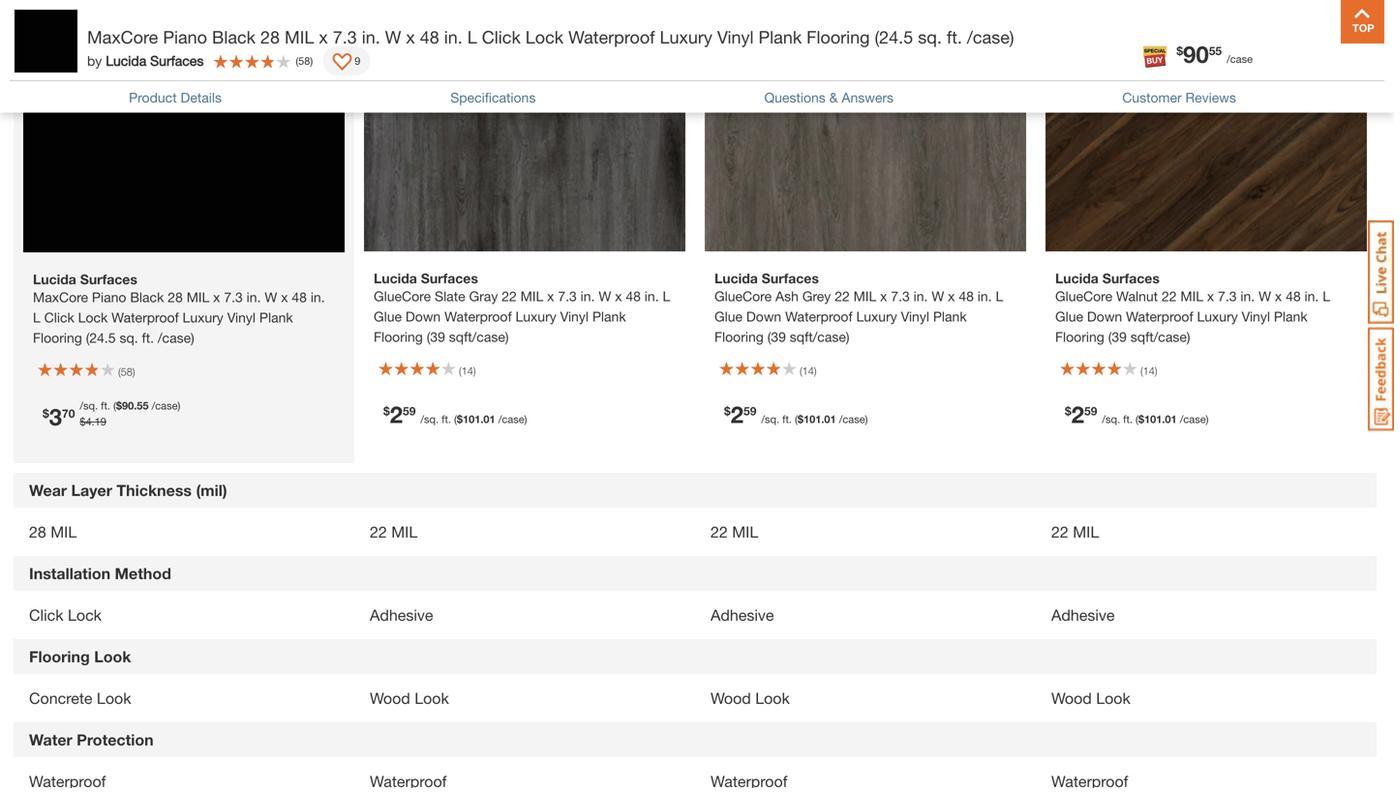 Task type: locate. For each thing, give the bounding box(es) containing it.
surfaces inside "lucida surfaces gluecore ash grey 22 mil x 7.3 in. w x 48 in. l glue down waterproof luxury vinyl plank flooring (39 sqft/case)"
[[762, 271, 819, 287]]

&
[[829, 89, 838, 105]]

58
[[298, 54, 310, 67], [121, 366, 133, 378]]

lucida surfaces gluecore slate gray 22 mil x 7.3 in. w x 48 in. l glue down waterproof luxury vinyl plank flooring (39 sqft/case)
[[374, 271, 670, 345]]

0 horizontal spatial 59
[[403, 405, 416, 418]]

surfaces inside lucida surfaces gluecore slate gray 22 mil x 7.3 in. w x 48 in. l glue down waterproof luxury vinyl plank flooring (39 sqft/case)
[[421, 271, 478, 287]]

down down walnut
[[1087, 309, 1122, 325]]

down for ash
[[746, 309, 781, 325]]

70
[[62, 407, 75, 420]]

gluecore inside "lucida surfaces gluecore ash grey 22 mil x 7.3 in. w x 48 in. l glue down waterproof luxury vinyl plank flooring (39 sqft/case)"
[[714, 289, 772, 304]]

0 vertical spatial 90
[[1183, 40, 1209, 68]]

( 14 ) down grey at the right
[[800, 365, 817, 378]]

$ 2 59 /sq. ft. ( $ 101 . 01 /case )
[[383, 401, 527, 428], [724, 401, 868, 428], [1065, 401, 1209, 428]]

0 vertical spatial 55
[[1209, 44, 1222, 58]]

down inside "lucida surfaces gluecore ash grey 22 mil x 7.3 in. w x 48 in. l glue down waterproof luxury vinyl plank flooring (39 sqft/case)"
[[746, 309, 781, 325]]

1 horizontal spatial ( 14 )
[[800, 365, 817, 378]]

gluecore left ash
[[714, 289, 772, 304]]

1 vertical spatial 28
[[29, 523, 46, 542]]

1 horizontal spatial 58
[[298, 54, 310, 67]]

2 101 from the left
[[803, 413, 821, 426]]

( 14 ) for slate
[[459, 365, 476, 378]]

ft. for lucida surfaces gluecore ash grey 22 mil x 7.3 in. w x 48 in. l glue down waterproof luxury vinyl plank flooring (39 sqft/case)
[[782, 413, 792, 426]]

plank inside "lucida surfaces gluecore ash grey 22 mil x 7.3 in. w x 48 in. l glue down waterproof luxury vinyl plank flooring (39 sqft/case)"
[[933, 309, 967, 325]]

1 horizontal spatial adhesive
[[711, 606, 774, 625]]

click
[[482, 27, 521, 47], [29, 606, 63, 625]]

( 58 ) left the display image
[[296, 54, 313, 67]]

(24.5
[[875, 27, 913, 47]]

black
[[212, 27, 256, 47]]

28 right black
[[260, 27, 280, 47]]

3 (39 from the left
[[1108, 329, 1127, 345]]

waterproof inside lucida surfaces gluecore slate gray 22 mil x 7.3 in. w x 48 in. l glue down waterproof luxury vinyl plank flooring (39 sqft/case)
[[444, 309, 512, 325]]

0 horizontal spatial click
[[29, 606, 63, 625]]

(39 down slate
[[427, 329, 445, 345]]

2 sqft/case) from the left
[[790, 329, 849, 345]]

0 horizontal spatial 22 mil
[[370, 523, 417, 542]]

(mil)
[[196, 482, 227, 500]]

down for slate
[[406, 309, 441, 325]]

surfaces
[[150, 53, 204, 69], [421, 271, 478, 287], [762, 271, 819, 287], [1102, 271, 1160, 287]]

2 horizontal spatial (39
[[1108, 329, 1127, 345]]

method
[[115, 565, 171, 583]]

2 down from the left
[[746, 309, 781, 325]]

90 right 70
[[122, 400, 134, 412]]

2 horizontal spatial $ 2 59 /sq. ft. ( $ 101 . 01 /case )
[[1065, 401, 1209, 428]]

1 (39 from the left
[[427, 329, 445, 345]]

1 ( 14 ) from the left
[[459, 365, 476, 378]]

mil inside lucida surfaces gluecore slate gray 22 mil x 7.3 in. w x 48 in. l glue down waterproof luxury vinyl plank flooring (39 sqft/case)
[[521, 289, 543, 304]]

0 horizontal spatial wood look
[[370, 690, 449, 708]]

59 for lucida surfaces gluecore ash grey 22 mil x 7.3 in. w x 48 in. l glue down waterproof luxury vinyl plank flooring (39 sqft/case)
[[744, 405, 756, 418]]

101
[[463, 413, 481, 426], [803, 413, 821, 426], [1144, 413, 1162, 426]]

2 59 from the left
[[744, 405, 756, 418]]

1 horizontal spatial gluecore
[[714, 289, 772, 304]]

2 horizontal spatial wood look
[[1051, 690, 1130, 708]]

2 horizontal spatial wood
[[1051, 690, 1092, 708]]

4
[[86, 416, 92, 428]]

gluecore for gluecore walnut 22 mil x 7.3 in. w x 48 in. l glue down waterproof luxury vinyl plank flooring (39 sqft/case)
[[1055, 289, 1112, 304]]

glue inside "lucida surfaces gluecore ash grey 22 mil x 7.3 in. w x 48 in. l glue down waterproof luxury vinyl plank flooring (39 sqft/case)"
[[714, 309, 743, 325]]

0 horizontal spatial glue
[[374, 309, 402, 325]]

lock up flooring look in the bottom of the page
[[68, 606, 102, 625]]

0 horizontal spatial down
[[406, 309, 441, 325]]

2 horizontal spatial adhesive
[[1051, 606, 1115, 625]]

surfaces up slate
[[421, 271, 478, 287]]

wear
[[29, 482, 67, 500]]

2 horizontal spatial 101
[[1144, 413, 1162, 426]]

3 ( 14 ) from the left
[[1140, 365, 1157, 378]]

3 101 from the left
[[1144, 413, 1162, 426]]

surfaces inside lucida surfaces gluecore walnut 22 mil x 7.3 in. w x 48 in. l glue down waterproof luxury vinyl plank flooring (39 sqft/case)
[[1102, 271, 1160, 287]]

1 vertical spatial 58
[[121, 366, 133, 378]]

plank
[[758, 27, 802, 47], [592, 309, 626, 325], [933, 309, 967, 325], [1274, 309, 1307, 325]]

58 left the display image
[[298, 54, 310, 67]]

$ 2 59 /sq. ft. ( $ 101 . 01 /case ) for gluecore walnut 22 mil x 7.3 in. w x 48 in. l glue down waterproof luxury vinyl plank flooring (39 sqft/case)
[[1065, 401, 1209, 428]]

0 horizontal spatial 2
[[390, 401, 403, 428]]

3 glue from the left
[[1055, 309, 1083, 325]]

2 adhesive from the left
[[711, 606, 774, 625]]

2 horizontal spatial 01
[[1165, 413, 1177, 426]]

101 for grey
[[803, 413, 821, 426]]

2 horizontal spatial 22 mil
[[1051, 523, 1099, 542]]

1 gluecore from the left
[[374, 289, 431, 304]]

product details button
[[129, 87, 222, 108], [129, 87, 222, 108]]

0 horizontal spatial sqft/case)
[[449, 329, 509, 345]]

wood look
[[370, 690, 449, 708], [711, 690, 790, 708], [1051, 690, 1130, 708]]

1 vertical spatial 55
[[137, 400, 149, 412]]

59
[[403, 405, 416, 418], [744, 405, 756, 418], [1084, 405, 1097, 418]]

questions & answers
[[764, 89, 894, 105]]

1 horizontal spatial 2
[[731, 401, 744, 428]]

7.3 right gray
[[558, 289, 577, 304]]

( 58 )
[[296, 54, 313, 67], [118, 366, 135, 378]]

product details
[[129, 89, 222, 105]]

2 horizontal spatial down
[[1087, 309, 1122, 325]]

0 horizontal spatial 14
[[461, 365, 473, 378]]

0 horizontal spatial wood
[[370, 690, 410, 708]]

0 horizontal spatial 55
[[137, 400, 149, 412]]

3 gluecore from the left
[[1055, 289, 1112, 304]]

luxury
[[660, 27, 712, 47], [515, 309, 556, 325], [856, 309, 897, 325], [1197, 309, 1238, 325]]

0 horizontal spatial 01
[[483, 413, 495, 426]]

2 gluecore from the left
[[714, 289, 772, 304]]

ft.
[[947, 27, 962, 47], [101, 400, 110, 412], [442, 413, 451, 426], [782, 413, 792, 426], [1123, 413, 1133, 426]]

l
[[467, 27, 477, 47], [663, 289, 670, 304], [996, 289, 1003, 304], [1323, 289, 1330, 304]]

lock
[[525, 27, 564, 47], [68, 606, 102, 625]]

w
[[385, 27, 401, 47], [599, 289, 611, 304], [932, 289, 944, 304], [1259, 289, 1271, 304]]

9 button
[[323, 46, 370, 76]]

1 horizontal spatial wood
[[711, 690, 751, 708]]

surfaces up walnut
[[1102, 271, 1160, 287]]

14 down grey at the right
[[802, 365, 814, 378]]

1 horizontal spatial $ 2 59 /sq. ft. ( $ 101 . 01 /case )
[[724, 401, 868, 428]]

ash
[[775, 289, 799, 304]]

product image image
[[15, 10, 77, 73]]

1 vertical spatial ( 58 )
[[118, 366, 135, 378]]

/sq.
[[80, 400, 98, 412], [421, 413, 439, 426], [761, 413, 779, 426], [1102, 413, 1120, 426]]

1 horizontal spatial (39
[[767, 329, 786, 345]]

surfaces for lucida surfaces gluecore walnut 22 mil x 7.3 in. w x 48 in. l glue down waterproof luxury vinyl plank flooring (39 sqft/case)
[[1102, 271, 1160, 287]]

layer
[[71, 482, 112, 500]]

2 horizontal spatial 14
[[1143, 365, 1155, 378]]

1 horizontal spatial click
[[482, 27, 521, 47]]

58 up $ 3 70 /sq. ft. ( $ 90 . 55 /case ) $ 4 . 19
[[121, 366, 133, 378]]

wear layer thickness (mil)
[[29, 482, 227, 500]]

water protection
[[29, 731, 154, 750]]

)
[[310, 54, 313, 67], [473, 365, 476, 378], [814, 365, 817, 378], [1155, 365, 1157, 378], [133, 366, 135, 378], [178, 400, 180, 412], [524, 413, 527, 426], [865, 413, 868, 426], [1206, 413, 1209, 426]]

2 horizontal spatial 59
[[1084, 405, 1097, 418]]

/case
[[1227, 53, 1253, 65], [152, 400, 178, 412], [498, 413, 524, 426], [839, 413, 865, 426], [1180, 413, 1206, 426]]

1 vertical spatial lock
[[68, 606, 102, 625]]

gluecore for gluecore ash grey 22 mil x 7.3 in. w x 48 in. l glue down waterproof luxury vinyl plank flooring (39 sqft/case)
[[714, 289, 772, 304]]

( inside $ 3 70 /sq. ft. ( $ 90 . 55 /case ) $ 4 . 19
[[113, 400, 116, 412]]

maxcore piano black 28 mil x 7.3 in. w x 48 in. l click lock waterproof luxury vinyl plank flooring (24.5 sq. ft. /case)
[[87, 27, 1014, 47]]

down inside lucida surfaces gluecore slate gray 22 mil x 7.3 in. w x 48 in. l glue down waterproof luxury vinyl plank flooring (39 sqft/case)
[[406, 309, 441, 325]]

48
[[420, 27, 439, 47], [626, 289, 641, 304], [959, 289, 974, 304], [1286, 289, 1301, 304]]

48 inside "lucida surfaces gluecore ash grey 22 mil x 7.3 in. w x 48 in. l glue down waterproof luxury vinyl plank flooring (39 sqft/case)"
[[959, 289, 974, 304]]

adhesive
[[370, 606, 433, 625], [711, 606, 774, 625], [1051, 606, 1115, 625]]

0 horizontal spatial ( 14 )
[[459, 365, 476, 378]]

. for gluecore walnut 22 mil x 7.3 in. w x 48 in. l glue down waterproof luxury vinyl plank flooring (39 sqft/case)
[[1162, 413, 1165, 426]]

22 mil
[[370, 523, 417, 542], [711, 523, 758, 542], [1051, 523, 1099, 542]]

1 2 from the left
[[390, 401, 403, 428]]

(
[[296, 54, 298, 67], [459, 365, 461, 378], [800, 365, 802, 378], [1140, 365, 1143, 378], [118, 366, 121, 378], [113, 400, 116, 412], [454, 413, 457, 426], [795, 413, 798, 426], [1136, 413, 1138, 426]]

1 vertical spatial 90
[[122, 400, 134, 412]]

3 $ 2 59 /sq. ft. ( $ 101 . 01 /case ) from the left
[[1065, 401, 1209, 428]]

2 glue from the left
[[714, 309, 743, 325]]

look
[[94, 648, 131, 666], [97, 690, 131, 708], [415, 690, 449, 708], [755, 690, 790, 708], [1096, 690, 1130, 708]]

2 14 from the left
[[802, 365, 814, 378]]

sqft/case) down gray
[[449, 329, 509, 345]]

lucida inside lucida surfaces gluecore slate gray 22 mil x 7.3 in. w x 48 in. l glue down waterproof luxury vinyl plank flooring (39 sqft/case)
[[374, 271, 417, 287]]

2 horizontal spatial sqft/case)
[[1130, 329, 1190, 345]]

2 horizontal spatial 2
[[1071, 401, 1084, 428]]

sqft/case) inside lucida surfaces gluecore slate gray 22 mil x 7.3 in. w x 48 in. l glue down waterproof luxury vinyl plank flooring (39 sqft/case)
[[449, 329, 509, 345]]

/sq. for gluecore slate gray 22 mil x 7.3 in. w x 48 in. l glue down waterproof luxury vinyl plank flooring (39 sqft/case)
[[421, 413, 439, 426]]

in.
[[362, 27, 380, 47], [444, 27, 463, 47], [581, 289, 595, 304], [645, 289, 659, 304], [914, 289, 928, 304], [978, 289, 992, 304], [1240, 289, 1255, 304], [1304, 289, 1319, 304]]

product
[[129, 89, 177, 105]]

59 for lucida surfaces gluecore walnut 22 mil x 7.3 in. w x 48 in. l glue down waterproof luxury vinyl plank flooring (39 sqft/case)
[[1084, 405, 1097, 418]]

3 sqft/case) from the left
[[1130, 329, 1190, 345]]

14 down walnut
[[1143, 365, 1155, 378]]

sqft/case) down walnut
[[1130, 329, 1190, 345]]

55 up reviews
[[1209, 44, 1222, 58]]

gluecore slate gray 22 mil x 7.3 in. w x 48 in. l glue down waterproof luxury vinyl plank flooring (39 sqft/case) image
[[364, 0, 685, 252]]

90
[[1183, 40, 1209, 68], [122, 400, 134, 412]]

grey
[[802, 289, 831, 304]]

click up specifications
[[482, 27, 521, 47]]

w inside lucida surfaces gluecore walnut 22 mil x 7.3 in. w x 48 in. l glue down waterproof luxury vinyl plank flooring (39 sqft/case)
[[1259, 289, 1271, 304]]

( 58 ) up $ 3 70 /sq. ft. ( $ 90 . 55 /case ) $ 4 . 19
[[118, 366, 135, 378]]

14
[[461, 365, 473, 378], [802, 365, 814, 378], [1143, 365, 1155, 378]]

(39 down ash
[[767, 329, 786, 345]]

l inside "lucida surfaces gluecore ash grey 22 mil x 7.3 in. w x 48 in. l glue down waterproof luxury vinyl plank flooring (39 sqft/case)"
[[996, 289, 1003, 304]]

mil inside lucida surfaces gluecore walnut 22 mil x 7.3 in. w x 48 in. l glue down waterproof luxury vinyl plank flooring (39 sqft/case)
[[1180, 289, 1203, 304]]

sqft/case)
[[449, 329, 509, 345], [790, 329, 849, 345], [1130, 329, 1190, 345]]

9
[[355, 54, 360, 67]]

lucida inside "lucida surfaces gluecore ash grey 22 mil x 7.3 in. w x 48 in. l glue down waterproof luxury vinyl plank flooring (39 sqft/case)"
[[714, 271, 758, 287]]

1 horizontal spatial 59
[[744, 405, 756, 418]]

0 horizontal spatial lock
[[68, 606, 102, 625]]

gluecore
[[374, 289, 431, 304], [714, 289, 772, 304], [1055, 289, 1112, 304]]

x
[[319, 27, 328, 47], [406, 27, 415, 47], [547, 289, 554, 304], [615, 289, 622, 304], [880, 289, 887, 304], [948, 289, 955, 304], [1207, 289, 1214, 304], [1275, 289, 1282, 304]]

19
[[95, 416, 106, 428]]

/case for lucida surfaces gluecore walnut 22 mil x 7.3 in. w x 48 in. l glue down waterproof luxury vinyl plank flooring (39 sqft/case)
[[1180, 413, 1206, 426]]

7.3
[[333, 27, 357, 47], [558, 289, 577, 304], [891, 289, 910, 304], [1218, 289, 1237, 304]]

1 adhesive from the left
[[370, 606, 433, 625]]

1 horizontal spatial glue
[[714, 309, 743, 325]]

sqft/case) for grey
[[790, 329, 849, 345]]

down down ash
[[746, 309, 781, 325]]

0 vertical spatial 58
[[298, 54, 310, 67]]

lucida surfaces gluecore walnut 22 mil x 7.3 in. w x 48 in. l glue down waterproof luxury vinyl plank flooring (39 sqft/case)
[[1055, 271, 1330, 345]]

3 2 from the left
[[1071, 401, 1084, 428]]

lucida inside lucida surfaces gluecore walnut 22 mil x 7.3 in. w x 48 in. l glue down waterproof luxury vinyl plank flooring (39 sqft/case)
[[1055, 271, 1099, 287]]

3 down from the left
[[1087, 309, 1122, 325]]

answers
[[842, 89, 894, 105]]

gluecore inside lucida surfaces gluecore slate gray 22 mil x 7.3 in. w x 48 in. l glue down waterproof luxury vinyl plank flooring (39 sqft/case)
[[374, 289, 431, 304]]

flooring
[[807, 27, 870, 47], [374, 329, 423, 345], [714, 329, 764, 345], [1055, 329, 1104, 345], [29, 648, 90, 666]]

2 horizontal spatial gluecore
[[1055, 289, 1112, 304]]

wood
[[370, 690, 410, 708], [711, 690, 751, 708], [1051, 690, 1092, 708]]

7.3 right grey at the right
[[891, 289, 910, 304]]

walnut
[[1116, 289, 1158, 304]]

0 vertical spatial lock
[[525, 27, 564, 47]]

2 2 from the left
[[731, 401, 744, 428]]

down
[[406, 309, 441, 325], [746, 309, 781, 325], [1087, 309, 1122, 325]]

specifications button
[[450, 87, 536, 108], [450, 87, 536, 108]]

. for gluecore ash grey 22 mil x 7.3 in. w x 48 in. l glue down waterproof luxury vinyl plank flooring (39 sqft/case)
[[821, 413, 824, 426]]

3 22 mil from the left
[[1051, 523, 1099, 542]]

2 ( 14 ) from the left
[[800, 365, 817, 378]]

waterproof inside "lucida surfaces gluecore ash grey 22 mil x 7.3 in. w x 48 in. l glue down waterproof luxury vinyl plank flooring (39 sqft/case)"
[[785, 309, 852, 325]]

down down slate
[[406, 309, 441, 325]]

1 horizontal spatial 01
[[824, 413, 836, 426]]

(39 inside lucida surfaces gluecore slate gray 22 mil x 7.3 in. w x 48 in. l glue down waterproof luxury vinyl plank flooring (39 sqft/case)
[[427, 329, 445, 345]]

lucida
[[106, 53, 146, 69], [374, 271, 417, 287], [714, 271, 758, 287], [1055, 271, 1099, 287]]

lock up specifications
[[525, 27, 564, 47]]

by lucida surfaces
[[87, 53, 204, 69]]

ft. inside $ 3 70 /sq. ft. ( $ 90 . 55 /case ) $ 4 . 19
[[101, 400, 110, 412]]

(39 down walnut
[[1108, 329, 1127, 345]]

w inside "lucida surfaces gluecore ash grey 22 mil x 7.3 in. w x 48 in. l glue down waterproof luxury vinyl plank flooring (39 sqft/case)"
[[932, 289, 944, 304]]

2 horizontal spatial glue
[[1055, 309, 1083, 325]]

2 $ 2 59 /sq. ft. ( $ 101 . 01 /case ) from the left
[[724, 401, 868, 428]]

3 01 from the left
[[1165, 413, 1177, 426]]

0 horizontal spatial gluecore
[[374, 289, 431, 304]]

questions & answers button
[[764, 87, 894, 108], [764, 87, 894, 108]]

1 horizontal spatial 22 mil
[[711, 523, 758, 542]]

reviews
[[1185, 89, 1236, 105]]

7.3 inside lucida surfaces gluecore walnut 22 mil x 7.3 in. w x 48 in. l glue down waterproof luxury vinyl plank flooring (39 sqft/case)
[[1218, 289, 1237, 304]]

( 14 ) down walnut
[[1140, 365, 1157, 378]]

1 horizontal spatial wood look
[[711, 690, 790, 708]]

water
[[29, 731, 72, 750]]

22 inside "lucida surfaces gluecore ash grey 22 mil x 7.3 in. w x 48 in. l glue down waterproof luxury vinyl plank flooring (39 sqft/case)"
[[835, 289, 850, 304]]

vinyl
[[717, 27, 754, 47], [560, 309, 589, 325], [901, 309, 929, 325], [1242, 309, 1270, 325]]

7.3 up the display image
[[333, 27, 357, 47]]

click down installation
[[29, 606, 63, 625]]

sqft/case) down grey at the right
[[790, 329, 849, 345]]

2 horizontal spatial ( 14 )
[[1140, 365, 1157, 378]]

28 down "wear"
[[29, 523, 46, 542]]

flooring inside "lucida surfaces gluecore ash grey 22 mil x 7.3 in. w x 48 in. l glue down waterproof luxury vinyl plank flooring (39 sqft/case)"
[[714, 329, 764, 345]]

glue inside lucida surfaces gluecore slate gray 22 mil x 7.3 in. w x 48 in. l glue down waterproof luxury vinyl plank flooring (39 sqft/case)
[[374, 309, 402, 325]]

0 horizontal spatial (39
[[427, 329, 445, 345]]

surfaces down the piano
[[150, 53, 204, 69]]

3 14 from the left
[[1143, 365, 1155, 378]]

slate
[[435, 289, 465, 304]]

1 horizontal spatial down
[[746, 309, 781, 325]]

1 sqft/case) from the left
[[449, 329, 509, 345]]

90 up reviews
[[1183, 40, 1209, 68]]

14 down gray
[[461, 365, 473, 378]]

waterproof
[[568, 27, 655, 47], [444, 309, 512, 325], [785, 309, 852, 325], [1126, 309, 1193, 325]]

0 vertical spatial 28
[[260, 27, 280, 47]]

lucida for lucida surfaces gluecore walnut 22 mil x 7.3 in. w x 48 in. l glue down waterproof luxury vinyl plank flooring (39 sqft/case)
[[1055, 271, 1099, 287]]

01
[[483, 413, 495, 426], [824, 413, 836, 426], [1165, 413, 1177, 426]]

lucida for lucida surfaces gluecore ash grey 22 mil x 7.3 in. w x 48 in. l glue down waterproof luxury vinyl plank flooring (39 sqft/case)
[[714, 271, 758, 287]]

0 vertical spatial ( 58 )
[[296, 54, 313, 67]]

mil inside "lucida surfaces gluecore ash grey 22 mil x 7.3 in. w x 48 in. l glue down waterproof luxury vinyl plank flooring (39 sqft/case)"
[[853, 289, 876, 304]]

55 right 70
[[137, 400, 149, 412]]

7.3 inside lucida surfaces gluecore slate gray 22 mil x 7.3 in. w x 48 in. l glue down waterproof luxury vinyl plank flooring (39 sqft/case)
[[558, 289, 577, 304]]

2
[[390, 401, 403, 428], [731, 401, 744, 428], [1071, 401, 1084, 428]]

1 horizontal spatial 101
[[803, 413, 821, 426]]

1 horizontal spatial 55
[[1209, 44, 1222, 58]]

1 horizontal spatial sqft/case)
[[790, 329, 849, 345]]

1 59 from the left
[[403, 405, 416, 418]]

0 horizontal spatial 101
[[463, 413, 481, 426]]

(39 inside "lucida surfaces gluecore ash grey 22 mil x 7.3 in. w x 48 in. l glue down waterproof luxury vinyl plank flooring (39 sqft/case)"
[[767, 329, 786, 345]]

1 glue from the left
[[374, 309, 402, 325]]

3 adhesive from the left
[[1051, 606, 1115, 625]]

(39
[[427, 329, 445, 345], [767, 329, 786, 345], [1108, 329, 1127, 345]]

22
[[502, 289, 517, 304], [835, 289, 850, 304], [1162, 289, 1177, 304], [370, 523, 387, 542], [711, 523, 728, 542], [1051, 523, 1069, 542]]

7.3 right walnut
[[1218, 289, 1237, 304]]

90 inside $ 3 70 /sq. ft. ( $ 90 . 55 /case ) $ 4 . 19
[[122, 400, 134, 412]]

2 (39 from the left
[[767, 329, 786, 345]]

mil
[[285, 27, 314, 47], [521, 289, 543, 304], [853, 289, 876, 304], [1180, 289, 1203, 304], [51, 523, 77, 542], [391, 523, 417, 542], [732, 523, 758, 542], [1073, 523, 1099, 542]]

59 for lucida surfaces gluecore slate gray 22 mil x 7.3 in. w x 48 in. l glue down waterproof luxury vinyl plank flooring (39 sqft/case)
[[403, 405, 416, 418]]

0 horizontal spatial adhesive
[[370, 606, 433, 625]]

/case)
[[967, 27, 1014, 47]]

3 59 from the left
[[1084, 405, 1097, 418]]

gluecore left slate
[[374, 289, 431, 304]]

gluecore left walnut
[[1055, 289, 1112, 304]]

1 101 from the left
[[463, 413, 481, 426]]

( 14 ) down gray
[[459, 365, 476, 378]]

.
[[134, 400, 137, 412], [481, 413, 483, 426], [821, 413, 824, 426], [1162, 413, 1165, 426], [92, 416, 95, 428]]

customer reviews button
[[1122, 87, 1236, 108], [1122, 87, 1236, 108]]

gluecore inside lucida surfaces gluecore walnut 22 mil x 7.3 in. w x 48 in. l glue down waterproof luxury vinyl plank flooring (39 sqft/case)
[[1055, 289, 1112, 304]]

0 horizontal spatial $ 2 59 /sq. ft. ( $ 101 . 01 /case )
[[383, 401, 527, 428]]

vinyl inside lucida surfaces gluecore slate gray 22 mil x 7.3 in. w x 48 in. l glue down waterproof luxury vinyl plank flooring (39 sqft/case)
[[560, 309, 589, 325]]

( 14 )
[[459, 365, 476, 378], [800, 365, 817, 378], [1140, 365, 1157, 378]]

28
[[260, 27, 280, 47], [29, 523, 46, 542]]

0 horizontal spatial 90
[[122, 400, 134, 412]]

surfaces for lucida surfaces gluecore ash grey 22 mil x 7.3 in. w x 48 in. l glue down waterproof luxury vinyl plank flooring (39 sqft/case)
[[762, 271, 819, 287]]

1 14 from the left
[[461, 365, 473, 378]]

1 01 from the left
[[483, 413, 495, 426]]

sqft/case) inside "lucida surfaces gluecore ash grey 22 mil x 7.3 in. w x 48 in. l glue down waterproof luxury vinyl plank flooring (39 sqft/case)"
[[790, 329, 849, 345]]

1 $ 2 59 /sq. ft. ( $ 101 . 01 /case ) from the left
[[383, 401, 527, 428]]

surfaces up ash
[[762, 271, 819, 287]]

2 for lucida surfaces gluecore slate gray 22 mil x 7.3 in. w x 48 in. l glue down waterproof luxury vinyl plank flooring (39 sqft/case)
[[390, 401, 403, 428]]

1 horizontal spatial 14
[[802, 365, 814, 378]]

1 down from the left
[[406, 309, 441, 325]]

$
[[1177, 44, 1183, 58], [116, 400, 122, 412], [383, 405, 390, 418], [724, 405, 731, 418], [1065, 405, 1071, 418], [43, 407, 49, 420], [457, 413, 463, 426], [798, 413, 803, 426], [1138, 413, 1144, 426], [80, 416, 86, 428]]

ft. for lucida surfaces gluecore walnut 22 mil x 7.3 in. w x 48 in. l glue down waterproof luxury vinyl plank flooring (39 sqft/case)
[[1123, 413, 1133, 426]]

2 01 from the left
[[824, 413, 836, 426]]

3 wood look from the left
[[1051, 690, 1130, 708]]



Task type: vqa. For each thing, say whether or not it's contained in the screenshot.
the left Angle
no



Task type: describe. For each thing, give the bounding box(es) containing it.
1 wood look from the left
[[370, 690, 449, 708]]

/case for lucida surfaces gluecore ash grey 22 mil x 7.3 in. w x 48 in. l glue down waterproof luxury vinyl plank flooring (39 sqft/case)
[[839, 413, 865, 426]]

gluecore ash grey 22 mil x 7.3 in. w x 48 in. l glue down waterproof luxury vinyl plank flooring (39 sqft/case) image
[[705, 0, 1026, 252]]

surfaces for lucida surfaces gluecore slate gray 22 mil x 7.3 in. w x 48 in. l glue down waterproof luxury vinyl plank flooring (39 sqft/case)
[[421, 271, 478, 287]]

) inside $ 3 70 /sq. ft. ( $ 90 . 55 /case ) $ 4 . 19
[[178, 400, 180, 412]]

piano
[[163, 27, 207, 47]]

feedback link image
[[1368, 327, 1394, 432]]

l inside lucida surfaces gluecore walnut 22 mil x 7.3 in. w x 48 in. l glue down waterproof luxury vinyl plank flooring (39 sqft/case)
[[1323, 289, 1330, 304]]

/sq. for gluecore ash grey 22 mil x 7.3 in. w x 48 in. l glue down waterproof luxury vinyl plank flooring (39 sqft/case)
[[761, 413, 779, 426]]

luxury inside lucida surfaces gluecore slate gray 22 mil x 7.3 in. w x 48 in. l glue down waterproof luxury vinyl plank flooring (39 sqft/case)
[[515, 309, 556, 325]]

0 vertical spatial click
[[482, 27, 521, 47]]

48 inside lucida surfaces gluecore walnut 22 mil x 7.3 in. w x 48 in. l glue down waterproof luxury vinyl plank flooring (39 sqft/case)
[[1286, 289, 1301, 304]]

. for gluecore slate gray 22 mil x 7.3 in. w x 48 in. l glue down waterproof luxury vinyl plank flooring (39 sqft/case)
[[481, 413, 483, 426]]

55 inside $ 90 55
[[1209, 44, 1222, 58]]

/case inside $ 3 70 /sq. ft. ( $ 90 . 55 /case ) $ 4 . 19
[[152, 400, 178, 412]]

customer
[[1122, 89, 1182, 105]]

0 horizontal spatial 58
[[121, 366, 133, 378]]

14 for slate
[[461, 365, 473, 378]]

vinyl inside "lucida surfaces gluecore ash grey 22 mil x 7.3 in. w x 48 in. l glue down waterproof luxury vinyl plank flooring (39 sqft/case)"
[[901, 309, 929, 325]]

$ 2 59 /sq. ft. ( $ 101 . 01 /case ) for gluecore ash grey 22 mil x 7.3 in. w x 48 in. l glue down waterproof luxury vinyl plank flooring (39 sqft/case)
[[724, 401, 868, 428]]

concrete look
[[29, 690, 131, 708]]

concrete
[[29, 690, 92, 708]]

01 for 22
[[1165, 413, 1177, 426]]

0 horizontal spatial 28
[[29, 523, 46, 542]]

28 mil
[[29, 523, 77, 542]]

w inside lucida surfaces gluecore slate gray 22 mil x 7.3 in. w x 48 in. l glue down waterproof luxury vinyl plank flooring (39 sqft/case)
[[599, 289, 611, 304]]

click lock
[[29, 606, 102, 625]]

7.3 inside "lucida surfaces gluecore ash grey 22 mil x 7.3 in. w x 48 in. l glue down waterproof luxury vinyl plank flooring (39 sqft/case)"
[[891, 289, 910, 304]]

1 horizontal spatial lock
[[525, 27, 564, 47]]

luxury inside lucida surfaces gluecore walnut 22 mil x 7.3 in. w x 48 in. l glue down waterproof luxury vinyl plank flooring (39 sqft/case)
[[1197, 309, 1238, 325]]

sqft/case) for gray
[[449, 329, 509, 345]]

flooring look
[[29, 648, 131, 666]]

gray
[[469, 289, 498, 304]]

55 inside $ 3 70 /sq. ft. ( $ 90 . 55 /case ) $ 4 . 19
[[137, 400, 149, 412]]

22 inside lucida surfaces gluecore slate gray 22 mil x 7.3 in. w x 48 in. l glue down waterproof luxury vinyl plank flooring (39 sqft/case)
[[502, 289, 517, 304]]

maxcore
[[87, 27, 158, 47]]

14 for ash
[[802, 365, 814, 378]]

$ 90 55
[[1177, 40, 1222, 68]]

flooring inside lucida surfaces gluecore slate gray 22 mil x 7.3 in. w x 48 in. l glue down waterproof luxury vinyl plank flooring (39 sqft/case)
[[374, 329, 423, 345]]

2 22 mil from the left
[[711, 523, 758, 542]]

01 for gray
[[483, 413, 495, 426]]

lucida for lucida surfaces gluecore slate gray 22 mil x 7.3 in. w x 48 in. l glue down waterproof luxury vinyl plank flooring (39 sqft/case)
[[374, 271, 417, 287]]

( 14 ) for walnut
[[1140, 365, 1157, 378]]

live chat image
[[1368, 221, 1394, 324]]

plank inside lucida surfaces gluecore slate gray 22 mil x 7.3 in. w x 48 in. l glue down waterproof luxury vinyl plank flooring (39 sqft/case)
[[592, 309, 626, 325]]

/sq. inside $ 3 70 /sq. ft. ( $ 90 . 55 /case ) $ 4 . 19
[[80, 400, 98, 412]]

/case for lucida surfaces gluecore slate gray 22 mil x 7.3 in. w x 48 in. l glue down waterproof luxury vinyl plank flooring (39 sqft/case)
[[498, 413, 524, 426]]

ft. for lucida surfaces gluecore slate gray 22 mil x 7.3 in. w x 48 in. l glue down waterproof luxury vinyl plank flooring (39 sqft/case)
[[442, 413, 451, 426]]

2 wood from the left
[[711, 690, 751, 708]]

101 for 22
[[1144, 413, 1162, 426]]

plank inside lucida surfaces gluecore walnut 22 mil x 7.3 in. w x 48 in. l glue down waterproof luxury vinyl plank flooring (39 sqft/case)
[[1274, 309, 1307, 325]]

protection
[[77, 731, 154, 750]]

down inside lucida surfaces gluecore walnut 22 mil x 7.3 in. w x 48 in. l glue down waterproof luxury vinyl plank flooring (39 sqft/case)
[[1087, 309, 1122, 325]]

$ inside $ 90 55
[[1177, 44, 1183, 58]]

2 for lucida surfaces gluecore walnut 22 mil x 7.3 in. w x 48 in. l glue down waterproof luxury vinyl plank flooring (39 sqft/case)
[[1071, 401, 1084, 428]]

installation
[[29, 565, 110, 583]]

customer reviews
[[1122, 89, 1236, 105]]

by
[[87, 53, 102, 69]]

2 wood look from the left
[[711, 690, 790, 708]]

( 14 ) for ash
[[800, 365, 817, 378]]

details
[[181, 89, 222, 105]]

/sq. for gluecore walnut 22 mil x 7.3 in. w x 48 in. l glue down waterproof luxury vinyl plank flooring (39 sqft/case)
[[1102, 413, 1120, 426]]

display image
[[332, 53, 352, 73]]

1 22 mil from the left
[[370, 523, 417, 542]]

questions
[[764, 89, 826, 105]]

$ 2 59 /sq. ft. ( $ 101 . 01 /case ) for gluecore slate gray 22 mil x 7.3 in. w x 48 in. l glue down waterproof luxury vinyl plank flooring (39 sqft/case)
[[383, 401, 527, 428]]

flooring inside lucida surfaces gluecore walnut 22 mil x 7.3 in. w x 48 in. l glue down waterproof luxury vinyl plank flooring (39 sqft/case)
[[1055, 329, 1104, 345]]

1 horizontal spatial 90
[[1183, 40, 1209, 68]]

1 horizontal spatial ( 58 )
[[296, 54, 313, 67]]

glue for gluecore ash grey 22 mil x 7.3 in. w x 48 in. l glue down waterproof luxury vinyl plank flooring (39 sqft/case)
[[714, 309, 743, 325]]

48 inside lucida surfaces gluecore slate gray 22 mil x 7.3 in. w x 48 in. l glue down waterproof luxury vinyl plank flooring (39 sqft/case)
[[626, 289, 641, 304]]

3
[[49, 403, 62, 431]]

installation method
[[29, 565, 171, 583]]

(39 inside lucida surfaces gluecore walnut 22 mil x 7.3 in. w x 48 in. l glue down waterproof luxury vinyl plank flooring (39 sqft/case)
[[1108, 329, 1127, 345]]

3 wood from the left
[[1051, 690, 1092, 708]]

luxury inside "lucida surfaces gluecore ash grey 22 mil x 7.3 in. w x 48 in. l glue down waterproof luxury vinyl plank flooring (39 sqft/case)"
[[856, 309, 897, 325]]

14 for walnut
[[1143, 365, 1155, 378]]

top button
[[1341, 0, 1384, 44]]

0 horizontal spatial ( 58 )
[[118, 366, 135, 378]]

sqft/case) inside lucida surfaces gluecore walnut 22 mil x 7.3 in. w x 48 in. l glue down waterproof luxury vinyl plank flooring (39 sqft/case)
[[1130, 329, 1190, 345]]

2 for lucida surfaces gluecore ash grey 22 mil x 7.3 in. w x 48 in. l glue down waterproof luxury vinyl plank flooring (39 sqft/case)
[[731, 401, 744, 428]]

22 inside lucida surfaces gluecore walnut 22 mil x 7.3 in. w x 48 in. l glue down waterproof luxury vinyl plank flooring (39 sqft/case)
[[1162, 289, 1177, 304]]

$ 3 70 /sq. ft. ( $ 90 . 55 /case ) $ 4 . 19
[[43, 400, 180, 431]]

(39 for slate
[[427, 329, 445, 345]]

gluecore walnut 22 mil x 7.3 in. w x 48 in. l glue down waterproof luxury vinyl plank flooring (39 sqft/case) image
[[1046, 0, 1367, 252]]

1 horizontal spatial 28
[[260, 27, 280, 47]]

glue inside lucida surfaces gluecore walnut 22 mil x 7.3 in. w x 48 in. l glue down waterproof luxury vinyl plank flooring (39 sqft/case)
[[1055, 309, 1083, 325]]

(39 for ash
[[767, 329, 786, 345]]

sq.
[[918, 27, 942, 47]]

l inside lucida surfaces gluecore slate gray 22 mil x 7.3 in. w x 48 in. l glue down waterproof luxury vinyl plank flooring (39 sqft/case)
[[663, 289, 670, 304]]

waterproof inside lucida surfaces gluecore walnut 22 mil x 7.3 in. w x 48 in. l glue down waterproof luxury vinyl plank flooring (39 sqft/case)
[[1126, 309, 1193, 325]]

101 for gray
[[463, 413, 481, 426]]

specifications
[[450, 89, 536, 105]]

gluecore for gluecore slate gray 22 mil x 7.3 in. w x 48 in. l glue down waterproof luxury vinyl plank flooring (39 sqft/case)
[[374, 289, 431, 304]]

vinyl inside lucida surfaces gluecore walnut 22 mil x 7.3 in. w x 48 in. l glue down waterproof luxury vinyl plank flooring (39 sqft/case)
[[1242, 309, 1270, 325]]

01 for grey
[[824, 413, 836, 426]]

lucida surfaces gluecore ash grey 22 mil x 7.3 in. w x 48 in. l glue down waterproof luxury vinyl plank flooring (39 sqft/case)
[[714, 271, 1003, 345]]

1 wood from the left
[[370, 690, 410, 708]]

1 vertical spatial click
[[29, 606, 63, 625]]

glue for gluecore slate gray 22 mil x 7.3 in. w x 48 in. l glue down waterproof luxury vinyl plank flooring (39 sqft/case)
[[374, 309, 402, 325]]

thickness
[[117, 482, 192, 500]]



